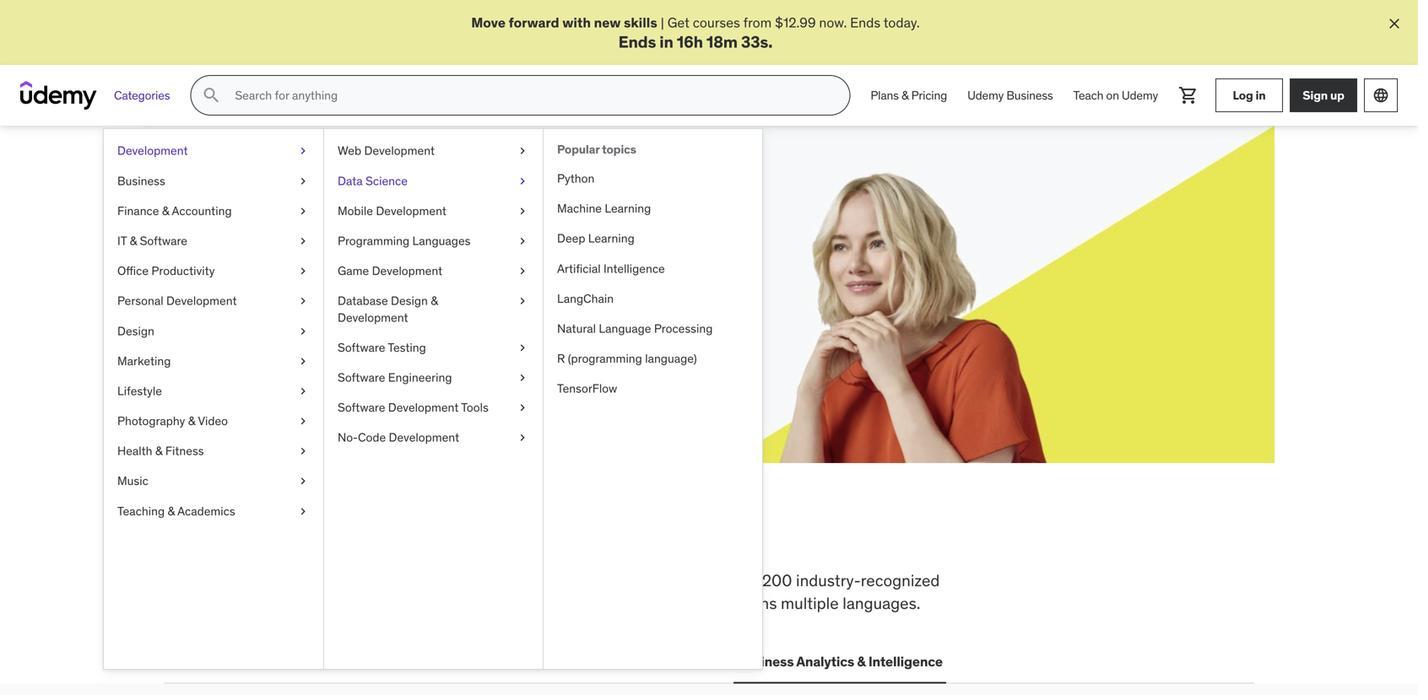 Task type: locate. For each thing, give the bounding box(es) containing it.
music
[[117, 474, 148, 489]]

design down personal
[[117, 324, 154, 339]]

xsmall image inside health & fitness "link"
[[296, 443, 310, 460]]

1 vertical spatial web development
[[167, 653, 283, 670]]

langchain link
[[544, 284, 762, 314]]

xsmall image inside the no-code development link
[[516, 430, 529, 446]]

1 horizontal spatial it
[[303, 653, 314, 670]]

development down categories dropdown button
[[117, 143, 188, 158]]

data science link
[[324, 166, 543, 196]]

business inside button
[[737, 653, 794, 670]]

development for web development link
[[364, 143, 435, 158]]

1 horizontal spatial today.
[[884, 14, 920, 31]]

analytics
[[796, 653, 854, 670]]

intelligence down deep learning link
[[603, 261, 665, 276]]

in down |
[[659, 32, 673, 52]]

log in
[[1233, 88, 1266, 103]]

science inside data science button
[[546, 653, 596, 670]]

development inside personal development link
[[166, 293, 237, 309]]

software for software engineering
[[338, 370, 385, 385]]

for right course
[[442, 241, 459, 258]]

critical
[[232, 571, 280, 591]]

0 vertical spatial your
[[350, 199, 411, 234]]

software for software development tools
[[338, 400, 385, 415]]

xsmall image for data science
[[516, 173, 529, 189]]

1 as from the left
[[462, 241, 476, 258]]

popular
[[557, 142, 600, 157]]

xsmall image inside game development link
[[516, 263, 529, 280]]

xsmall image inside photography & video link
[[296, 413, 310, 430]]

science for data science link
[[366, 173, 408, 188]]

data for data science link
[[338, 173, 363, 188]]

0 horizontal spatial today.
[[334, 260, 370, 277]]

xsmall image inside database design & development link
[[516, 293, 529, 310]]

personal development link
[[104, 286, 323, 316]]

web development down certifications,
[[167, 653, 283, 670]]

development down engineering
[[388, 400, 459, 415]]

xsmall image inside software engineering link
[[516, 370, 529, 386]]

development inside development link
[[117, 143, 188, 158]]

xsmall image inside it & software link
[[296, 233, 310, 249]]

no-code development link
[[324, 423, 543, 453]]

topics
[[602, 142, 636, 157]]

finance
[[117, 203, 159, 219]]

0 vertical spatial in
[[659, 32, 673, 52]]

development inside game development link
[[372, 263, 442, 279]]

development inside web development link
[[364, 143, 435, 158]]

xsmall image inside data science link
[[516, 173, 529, 189]]

xsmall image inside development link
[[296, 143, 310, 159]]

it & software link
[[104, 226, 323, 256]]

xsmall image inside web development link
[[516, 143, 529, 159]]

0 horizontal spatial udemy
[[967, 88, 1004, 103]]

with left new
[[562, 14, 591, 31]]

skills up the supports on the bottom left of page
[[361, 571, 397, 591]]

xsmall image inside programming languages link
[[516, 233, 529, 249]]

tensorflow
[[557, 381, 617, 396]]

1 horizontal spatial with
[[562, 14, 591, 31]]

1 horizontal spatial in
[[659, 32, 673, 52]]

0 horizontal spatial design
[[117, 324, 154, 339]]

xsmall image inside business link
[[296, 173, 310, 189]]

1 horizontal spatial web development
[[338, 143, 435, 158]]

data science for data science button
[[513, 653, 596, 670]]

1 vertical spatial today.
[[334, 260, 370, 277]]

development inside mobile development "link"
[[376, 203, 446, 219]]

development down database at the top left of page
[[338, 310, 408, 325]]

xsmall image for programming languages
[[516, 233, 529, 249]]

1 horizontal spatial as
[[509, 241, 523, 258]]

xsmall image for music
[[296, 473, 310, 490]]

0 vertical spatial with
[[562, 14, 591, 31]]

0 horizontal spatial in
[[531, 515, 564, 559]]

xsmall image inside finance & accounting link
[[296, 203, 310, 219]]

science down professional
[[546, 653, 596, 670]]

1 vertical spatial learning
[[588, 231, 635, 246]]

data science up mobile at the left of the page
[[338, 173, 408, 188]]

business for business analytics & intelligence
[[737, 653, 794, 670]]

learning for deep learning
[[588, 231, 635, 246]]

for for workplace
[[704, 571, 724, 591]]

xsmall image for database design & development
[[516, 293, 529, 310]]

data inside data science button
[[513, 653, 543, 670]]

& right "teaching"
[[168, 504, 175, 519]]

0 horizontal spatial science
[[366, 173, 408, 188]]

0 horizontal spatial for
[[305, 199, 345, 234]]

business up finance
[[117, 173, 165, 188]]

learning up the artificial intelligence
[[588, 231, 635, 246]]

xsmall image for web development
[[516, 143, 529, 159]]

xsmall image
[[296, 143, 310, 159], [516, 143, 529, 159], [296, 173, 310, 189], [296, 203, 310, 219], [516, 233, 529, 249], [516, 263, 529, 280], [296, 323, 310, 340], [516, 340, 529, 356], [296, 383, 310, 400], [516, 400, 529, 416], [516, 430, 529, 446], [296, 443, 310, 460], [296, 473, 310, 490], [296, 503, 310, 520]]

development down certifications,
[[199, 653, 283, 670]]

it certifications button
[[300, 642, 406, 682]]

0 horizontal spatial data
[[338, 173, 363, 188]]

0 vertical spatial data science
[[338, 173, 408, 188]]

data science down professional
[[513, 653, 596, 670]]

skills for your future expand your potential with a course for as little as $12.99. sale ends today.
[[225, 199, 523, 277]]

xsmall image
[[516, 173, 529, 189], [516, 203, 529, 219], [296, 233, 310, 249], [296, 263, 310, 280], [296, 293, 310, 310], [516, 293, 529, 310], [296, 353, 310, 370], [516, 370, 529, 386], [296, 413, 310, 430]]

skills left |
[[624, 14, 657, 31]]

0 vertical spatial web development
[[338, 143, 435, 158]]

development for software development tools link
[[388, 400, 459, 415]]

1 horizontal spatial your
[[350, 199, 411, 234]]

0 horizontal spatial it
[[117, 233, 127, 249]]

place
[[638, 515, 726, 559]]

0 vertical spatial business
[[1006, 88, 1053, 103]]

xsmall image inside the design link
[[296, 323, 310, 340]]

udemy right on
[[1122, 88, 1158, 103]]

in up including
[[531, 515, 564, 559]]

& for academics
[[168, 504, 175, 519]]

recognized
[[861, 571, 940, 591]]

1 vertical spatial science
[[546, 653, 596, 670]]

xsmall image inside personal development link
[[296, 293, 310, 310]]

development down course
[[372, 263, 442, 279]]

learning
[[605, 201, 651, 216], [588, 231, 635, 246]]

2 vertical spatial business
[[737, 653, 794, 670]]

development inside web development button
[[199, 653, 283, 670]]

code
[[358, 430, 386, 445]]

for up potential
[[305, 199, 345, 234]]

languages.
[[843, 593, 920, 613]]

0 vertical spatial today.
[[884, 14, 920, 31]]

with left a at the left
[[359, 241, 385, 258]]

xsmall image for business
[[296, 173, 310, 189]]

xsmall image inside mobile development "link"
[[516, 203, 529, 219]]

& for fitness
[[155, 444, 163, 459]]

science inside data science link
[[366, 173, 408, 188]]

xsmall image for photography & video
[[296, 413, 310, 430]]

machine learning
[[557, 201, 651, 216]]

machine
[[557, 201, 602, 216]]

database
[[338, 293, 388, 309]]

natural
[[557, 321, 596, 336]]

1 vertical spatial with
[[359, 241, 385, 258]]

1 vertical spatial intelligence
[[868, 653, 943, 670]]

& down game development link
[[431, 293, 438, 309]]

all the skills you need in one place
[[164, 515, 726, 559]]

skills up workplace on the bottom left of page
[[280, 515, 371, 559]]

1 horizontal spatial data science
[[513, 653, 596, 670]]

0 vertical spatial data
[[338, 173, 363, 188]]

2 vertical spatial skills
[[361, 571, 397, 591]]

xsmall image for finance & accounting
[[296, 203, 310, 219]]

xsmall image for software engineering
[[516, 370, 529, 386]]

data down professional
[[513, 653, 543, 670]]

xsmall image for game development
[[516, 263, 529, 280]]

software inside software development tools link
[[338, 400, 385, 415]]

200
[[762, 571, 792, 591]]

software inside software engineering link
[[338, 370, 385, 385]]

1 vertical spatial data science
[[513, 653, 596, 670]]

1 horizontal spatial business
[[737, 653, 794, 670]]

development up programming languages
[[376, 203, 446, 219]]

software inside software testing link
[[338, 340, 385, 355]]

1 vertical spatial business
[[117, 173, 165, 188]]

0 vertical spatial it
[[117, 233, 127, 249]]

artificial intelligence link
[[544, 254, 762, 284]]

deep
[[557, 231, 585, 246]]

r (programming language)
[[557, 351, 697, 366]]

sign
[[1303, 88, 1328, 103]]

0 horizontal spatial ends
[[618, 32, 656, 52]]

design inside database design & development
[[391, 293, 428, 309]]

xsmall image inside music link
[[296, 473, 310, 490]]

& left video
[[188, 414, 195, 429]]

1 vertical spatial your
[[273, 241, 299, 258]]

certifications
[[317, 653, 403, 670]]

0 horizontal spatial web development
[[167, 653, 283, 670]]

business analytics & intelligence
[[737, 653, 943, 670]]

development link
[[104, 136, 323, 166]]

0 vertical spatial skills
[[624, 14, 657, 31]]

for inside the covering critical workplace skills to technical topics, including prep content for over 200 industry-recognized certifications, our catalog supports well-rounded professional development and spans multiple languages.
[[704, 571, 724, 591]]

1 horizontal spatial udemy
[[1122, 88, 1158, 103]]

office
[[117, 263, 149, 279]]

xsmall image inside teaching & academics link
[[296, 503, 310, 520]]

1 vertical spatial data
[[513, 653, 543, 670]]

in right log
[[1256, 88, 1266, 103]]

xsmall image for health & fitness
[[296, 443, 310, 460]]

including
[[539, 571, 604, 591]]

game development
[[338, 263, 442, 279]]

1 horizontal spatial data
[[513, 653, 543, 670]]

potential
[[302, 241, 356, 258]]

0 horizontal spatial data science
[[338, 173, 408, 188]]

language
[[599, 321, 651, 336]]

0 vertical spatial design
[[391, 293, 428, 309]]

science
[[366, 173, 408, 188], [546, 653, 596, 670]]

design
[[391, 293, 428, 309], [117, 324, 154, 339]]

science up mobile development
[[366, 173, 408, 188]]

with inside skills for your future expand your potential with a course for as little as $12.99. sale ends today.
[[359, 241, 385, 258]]

1 horizontal spatial intelligence
[[868, 653, 943, 670]]

1 vertical spatial design
[[117, 324, 154, 339]]

& right finance
[[162, 203, 169, 219]]

xsmall image for marketing
[[296, 353, 310, 370]]

business link
[[104, 166, 323, 196]]

1 udemy from the left
[[967, 88, 1004, 103]]

1 vertical spatial in
[[1256, 88, 1266, 103]]

for up 'and' at bottom
[[704, 571, 724, 591]]

2 vertical spatial for
[[704, 571, 724, 591]]

Search for anything text field
[[232, 81, 829, 110]]

0 horizontal spatial as
[[462, 241, 476, 258]]

xsmall image for office productivity
[[296, 263, 310, 280]]

1 horizontal spatial science
[[546, 653, 596, 670]]

(programming
[[568, 351, 642, 366]]

xsmall image inside the office productivity link
[[296, 263, 310, 280]]

web development button
[[164, 642, 286, 682]]

1 horizontal spatial ends
[[850, 14, 881, 31]]

xsmall image for software development tools
[[516, 400, 529, 416]]

over
[[728, 571, 758, 591]]

1 vertical spatial web
[[167, 653, 196, 670]]

design link
[[104, 316, 323, 346]]

as left little at the top of page
[[462, 241, 476, 258]]

web
[[338, 143, 361, 158], [167, 653, 196, 670]]

development inside database design & development
[[338, 310, 408, 325]]

natural language processing
[[557, 321, 713, 336]]

skills inside move forward with new skills | get courses from $12.99 now. ends today. ends in 16h 18m 33s .
[[624, 14, 657, 31]]

need
[[444, 515, 525, 559]]

web development inside button
[[167, 653, 283, 670]]

xsmall image for no-code development
[[516, 430, 529, 446]]

data science button
[[510, 642, 599, 682]]

technical
[[419, 571, 484, 591]]

courses
[[693, 14, 740, 31]]

python
[[557, 171, 595, 186]]

development
[[606, 593, 700, 613]]

xsmall image inside software testing link
[[516, 340, 529, 356]]

xsmall image inside lifestyle link
[[296, 383, 310, 400]]

covering
[[164, 571, 228, 591]]

data
[[338, 173, 363, 188], [513, 653, 543, 670]]

1 vertical spatial for
[[442, 241, 459, 258]]

0 vertical spatial learning
[[605, 201, 651, 216]]

xsmall image inside software development tools link
[[516, 400, 529, 416]]

0 vertical spatial web
[[338, 143, 361, 158]]

1 vertical spatial skills
[[280, 515, 371, 559]]

categories button
[[104, 75, 180, 116]]

engineering
[[388, 370, 452, 385]]

today. right now.
[[884, 14, 920, 31]]

2 horizontal spatial for
[[704, 571, 724, 591]]

1 horizontal spatial design
[[391, 293, 428, 309]]

development up data science link
[[364, 143, 435, 158]]

leadership
[[423, 653, 493, 670]]

0 horizontal spatial business
[[117, 173, 165, 188]]

no-
[[338, 430, 358, 445]]

business left teach
[[1006, 88, 1053, 103]]

software up code
[[338, 400, 385, 415]]

& for software
[[130, 233, 137, 249]]

xsmall image for software testing
[[516, 340, 529, 356]]

$12.99.
[[225, 260, 268, 277]]

development down software development tools link
[[389, 430, 459, 445]]

2 udemy from the left
[[1122, 88, 1158, 103]]

it up office
[[117, 233, 127, 249]]

intelligence down languages.
[[868, 653, 943, 670]]

intelligence inside data science "element"
[[603, 261, 665, 276]]

deep learning link
[[544, 224, 762, 254]]

web development up data science link
[[338, 143, 435, 158]]

1 horizontal spatial web
[[338, 143, 361, 158]]

course
[[398, 241, 439, 258]]

web up mobile at the left of the page
[[338, 143, 361, 158]]

health & fitness link
[[104, 437, 323, 467]]

teach on udemy link
[[1063, 75, 1168, 116]]

0 vertical spatial science
[[366, 173, 408, 188]]

0 horizontal spatial with
[[359, 241, 385, 258]]

it inside button
[[303, 653, 314, 670]]

shopping cart with 0 items image
[[1178, 85, 1199, 106]]

productivity
[[151, 263, 215, 279]]

programming languages
[[338, 233, 471, 249]]

web development for web development link
[[338, 143, 435, 158]]

& inside "link"
[[155, 444, 163, 459]]

0 horizontal spatial web
[[167, 653, 196, 670]]

teaching & academics
[[117, 504, 235, 519]]

web inside button
[[167, 653, 196, 670]]

udemy business link
[[957, 75, 1063, 116]]

today. down potential
[[334, 260, 370, 277]]

software up office productivity
[[140, 233, 187, 249]]

0 horizontal spatial intelligence
[[603, 261, 665, 276]]

it left the certifications
[[303, 653, 314, 670]]

udemy
[[967, 88, 1004, 103], [1122, 88, 1158, 103]]

ends right now.
[[850, 14, 881, 31]]

photography
[[117, 414, 185, 429]]

data inside data science link
[[338, 173, 363, 188]]

lifestyle
[[117, 384, 162, 399]]

business down spans
[[737, 653, 794, 670]]

&
[[901, 88, 909, 103], [162, 203, 169, 219], [130, 233, 137, 249], [431, 293, 438, 309], [188, 414, 195, 429], [155, 444, 163, 459], [168, 504, 175, 519], [857, 653, 866, 670]]

web down certifications,
[[167, 653, 196, 670]]

learning down "python" link
[[605, 201, 651, 216]]

choose a language image
[[1372, 87, 1389, 104]]

data up mobile at the left of the page
[[338, 173, 363, 188]]

the
[[220, 515, 273, 559]]

data science inside button
[[513, 653, 596, 670]]

udemy right pricing
[[967, 88, 1004, 103]]

2 as from the left
[[509, 241, 523, 258]]

0 vertical spatial intelligence
[[603, 261, 665, 276]]

software up software engineering
[[338, 340, 385, 355]]

& up office
[[130, 233, 137, 249]]

1 horizontal spatial for
[[442, 241, 459, 258]]

xsmall image inside marketing link
[[296, 353, 310, 370]]

ends down new
[[618, 32, 656, 52]]

& right plans
[[901, 88, 909, 103]]

design down game development
[[391, 293, 428, 309]]

development down the office productivity link
[[166, 293, 237, 309]]

software down the software testing
[[338, 370, 385, 385]]

testing
[[388, 340, 426, 355]]

well-
[[416, 593, 451, 613]]

as right little at the top of page
[[509, 241, 523, 258]]

development inside software development tools link
[[388, 400, 459, 415]]

& right health
[[155, 444, 163, 459]]

& right analytics
[[857, 653, 866, 670]]

1 vertical spatial it
[[303, 653, 314, 670]]



Task type: vqa. For each thing, say whether or not it's contained in the screenshot.
"TV"
no



Task type: describe. For each thing, give the bounding box(es) containing it.
for for your
[[442, 241, 459, 258]]

programming languages link
[[324, 226, 543, 256]]

covering critical workplace skills to technical topics, including prep content for over 200 industry-recognized certifications, our catalog supports well-rounded professional development and spans multiple languages.
[[164, 571, 940, 613]]

one
[[571, 515, 631, 559]]

software engineering link
[[324, 363, 543, 393]]

you
[[377, 515, 438, 559]]

software engineering
[[338, 370, 452, 385]]

processing
[[654, 321, 713, 336]]

with inside move forward with new skills | get courses from $12.99 now. ends today. ends in 16h 18m 33s .
[[562, 14, 591, 31]]

today. inside move forward with new skills | get courses from $12.99 now. ends today. ends in 16h 18m 33s .
[[884, 14, 920, 31]]

natural language processing link
[[544, 314, 762, 344]]

& inside button
[[857, 653, 866, 670]]

xsmall image for it & software
[[296, 233, 310, 249]]

today. inside skills for your future expand your potential with a course for as little as $12.99. sale ends today.
[[334, 260, 370, 277]]

database design & development link
[[324, 286, 543, 333]]

professional
[[515, 593, 603, 613]]

database design & development
[[338, 293, 438, 325]]

artificial intelligence
[[557, 261, 665, 276]]

.
[[768, 32, 773, 52]]

it for it certifications
[[303, 653, 314, 670]]

plans & pricing
[[871, 88, 947, 103]]

up
[[1330, 88, 1344, 103]]

python link
[[544, 164, 762, 194]]

close image
[[1386, 15, 1403, 32]]

certifications,
[[164, 593, 261, 613]]

catalog
[[292, 593, 345, 613]]

leadership button
[[420, 642, 497, 682]]

intelligence inside button
[[868, 653, 943, 670]]

a
[[388, 241, 395, 258]]

artificial
[[557, 261, 601, 276]]

development for mobile development "link"
[[376, 203, 446, 219]]

fitness
[[165, 444, 204, 459]]

game
[[338, 263, 369, 279]]

communication
[[616, 653, 716, 670]]

game development link
[[324, 256, 543, 286]]

business for business
[[117, 173, 165, 188]]

xsmall image for teaching & academics
[[296, 503, 310, 520]]

web development for web development button
[[167, 653, 283, 670]]

web development link
[[324, 136, 543, 166]]

web for web development button
[[167, 653, 196, 670]]

finance & accounting link
[[104, 196, 323, 226]]

on
[[1106, 88, 1119, 103]]

udemy business
[[967, 88, 1053, 103]]

software for software testing
[[338, 340, 385, 355]]

video
[[198, 414, 228, 429]]

skills
[[225, 199, 300, 234]]

all
[[164, 515, 213, 559]]

xsmall image for personal development
[[296, 293, 310, 310]]

r
[[557, 351, 565, 366]]

it & software
[[117, 233, 187, 249]]

xsmall image for lifestyle
[[296, 383, 310, 400]]

from
[[743, 14, 772, 31]]

sale
[[272, 260, 298, 277]]

2 horizontal spatial in
[[1256, 88, 1266, 103]]

categories
[[114, 88, 170, 103]]

deep learning
[[557, 231, 635, 246]]

teaching
[[117, 504, 165, 519]]

2 horizontal spatial business
[[1006, 88, 1053, 103]]

no-code development
[[338, 430, 459, 445]]

sign up
[[1303, 88, 1344, 103]]

development for web development button
[[199, 653, 283, 670]]

data for data science button
[[513, 653, 543, 670]]

development for game development link
[[372, 263, 442, 279]]

development inside the no-code development link
[[389, 430, 459, 445]]

office productivity
[[117, 263, 215, 279]]

skills inside the covering critical workplace skills to technical topics, including prep content for over 200 industry-recognized certifications, our catalog supports well-rounded professional development and spans multiple languages.
[[361, 571, 397, 591]]

& inside database design & development
[[431, 293, 438, 309]]

log
[[1233, 88, 1253, 103]]

it for it & software
[[117, 233, 127, 249]]

and
[[704, 593, 731, 613]]

language)
[[645, 351, 697, 366]]

industry-
[[796, 571, 861, 591]]

topics,
[[488, 571, 535, 591]]

marketing
[[117, 354, 171, 369]]

photography & video link
[[104, 406, 323, 437]]

forward
[[509, 14, 559, 31]]

udemy image
[[20, 81, 97, 110]]

languages
[[412, 233, 471, 249]]

learning for machine learning
[[605, 201, 651, 216]]

data science for data science link
[[338, 173, 408, 188]]

office productivity link
[[104, 256, 323, 286]]

xsmall image for design
[[296, 323, 310, 340]]

2 vertical spatial in
[[531, 515, 564, 559]]

& for accounting
[[162, 203, 169, 219]]

science for data science button
[[546, 653, 596, 670]]

data science element
[[543, 129, 762, 670]]

xsmall image for mobile development
[[516, 203, 529, 219]]

tensorflow link
[[544, 374, 762, 404]]

submit search image
[[201, 85, 221, 106]]

|
[[661, 14, 664, 31]]

web for web development link
[[338, 143, 361, 158]]

software inside it & software link
[[140, 233, 187, 249]]

it certifications
[[303, 653, 403, 670]]

development for personal development link
[[166, 293, 237, 309]]

16h 18m 33s
[[677, 32, 768, 52]]

mobile development
[[338, 203, 446, 219]]

software testing link
[[324, 333, 543, 363]]

move
[[471, 14, 506, 31]]

move forward with new skills | get courses from $12.99 now. ends today. ends in 16h 18m 33s .
[[471, 14, 920, 52]]

xsmall image for development
[[296, 143, 310, 159]]

& for video
[[188, 414, 195, 429]]

workplace
[[284, 571, 357, 591]]

0 horizontal spatial your
[[273, 241, 299, 258]]

programming
[[338, 233, 410, 249]]

rounded
[[451, 593, 511, 613]]

in inside move forward with new skills | get courses from $12.99 now. ends today. ends in 16h 18m 33s .
[[659, 32, 673, 52]]

ends
[[301, 260, 331, 277]]

finance & accounting
[[117, 203, 232, 219]]

0 vertical spatial for
[[305, 199, 345, 234]]

& for pricing
[[901, 88, 909, 103]]

teaching & academics link
[[104, 497, 323, 527]]

software development tools
[[338, 400, 489, 415]]

little
[[479, 241, 506, 258]]

spans
[[735, 593, 777, 613]]

new
[[594, 14, 621, 31]]

accounting
[[172, 203, 232, 219]]

plans & pricing link
[[860, 75, 957, 116]]

marketing link
[[104, 346, 323, 376]]



